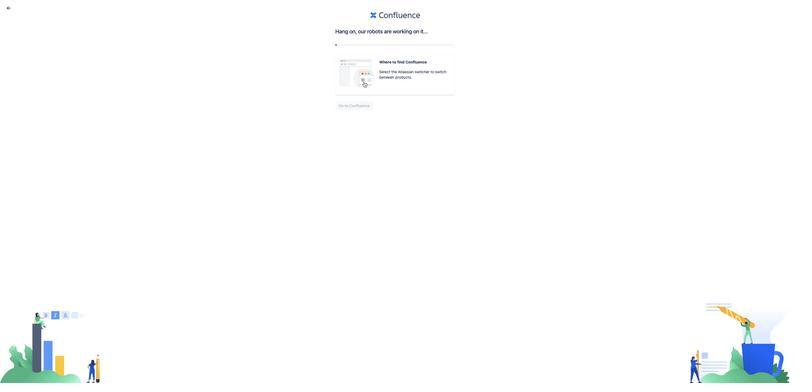 Task type: vqa. For each thing, say whether or not it's contained in the screenshot.
Atlassian Support button
yes



Task type: describe. For each thing, give the bounding box(es) containing it.
self-managed licensing link
[[430, 36, 465, 72]]

managed
[[444, 58, 459, 62]]

atlassian community
[[396, 58, 430, 62]]

atlassian for atlassian support
[[364, 58, 378, 62]]

atlassian support
[[364, 58, 392, 62]]

atlassian support button
[[361, 36, 395, 62]]

account settings link
[[326, 36, 360, 72]]

home element
[[3, 0, 687, 15]]

settings
[[344, 58, 357, 62]]

atlassian community link
[[396, 36, 430, 72]]

account
[[330, 58, 343, 62]]

self-managed licensing button
[[430, 36, 465, 66]]



Task type: locate. For each thing, give the bounding box(es) containing it.
banner
[[0, 0, 791, 15]]

self-
[[436, 58, 444, 62]]

atlassian inside button
[[364, 58, 378, 62]]

atlassian support link
[[361, 36, 395, 72]]

atlassian for atlassian community
[[396, 58, 410, 62]]

2 atlassian from the left
[[396, 58, 410, 62]]

account settings button
[[326, 36, 360, 62]]

support
[[379, 58, 392, 62]]

atlassian left the community
[[396, 58, 410, 62]]

account settings
[[330, 58, 357, 62]]

atlassian left the support at top left
[[364, 58, 378, 62]]

Search field
[[687, 3, 742, 12]]

close drawer image
[[5, 5, 12, 11]]

1 atlassian from the left
[[364, 58, 378, 62]]

atlassian
[[364, 58, 378, 62], [396, 58, 410, 62]]

0 horizontal spatial atlassian
[[364, 58, 378, 62]]

self-managed licensing
[[436, 58, 459, 66]]

1 horizontal spatial atlassian
[[396, 58, 410, 62]]

community
[[411, 58, 430, 62]]

atlassian inside button
[[396, 58, 410, 62]]

atlassian community button
[[396, 36, 430, 62]]

licensing
[[440, 62, 455, 66]]



